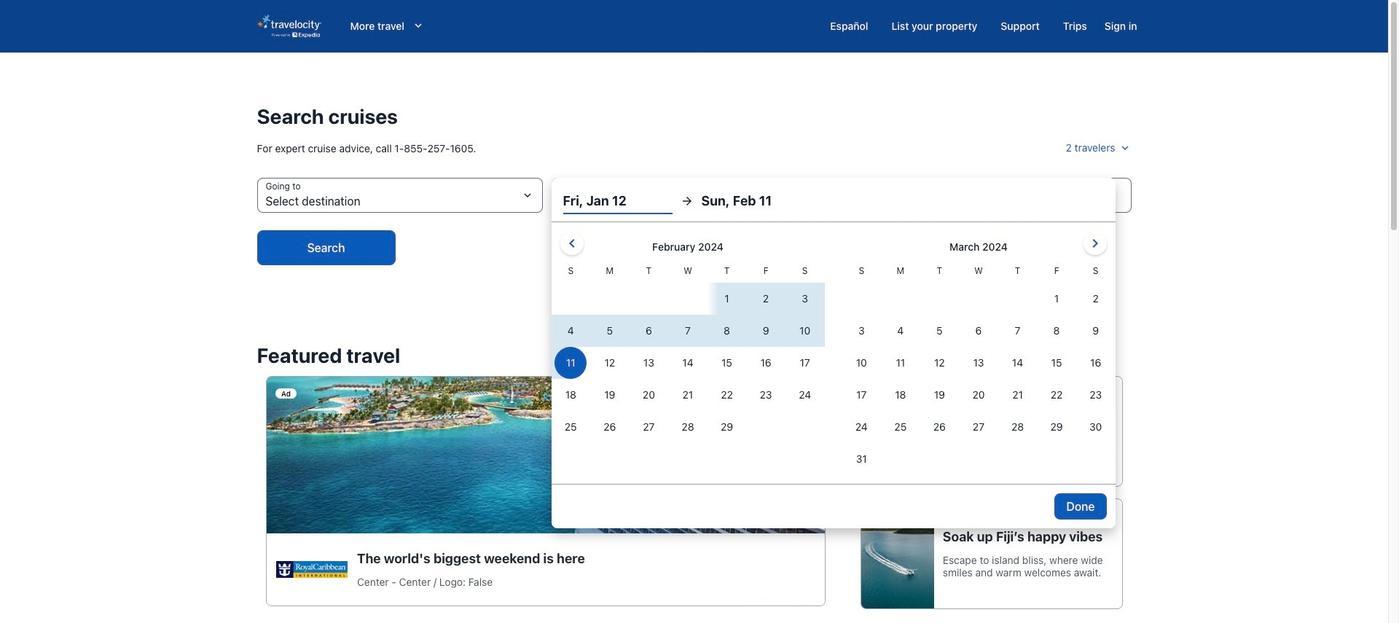 Task type: describe. For each thing, give the bounding box(es) containing it.
2 travelers image
[[1118, 141, 1132, 155]]

previous month image
[[563, 235, 581, 252]]



Task type: locate. For each thing, give the bounding box(es) containing it.
next month image
[[1086, 235, 1104, 252]]

featured travel region
[[248, 335, 1140, 618]]

main content
[[0, 52, 1389, 623]]

travelocity logo image
[[257, 15, 321, 38]]



Task type: vqa. For each thing, say whether or not it's contained in the screenshot.
Download the app button icon
no



